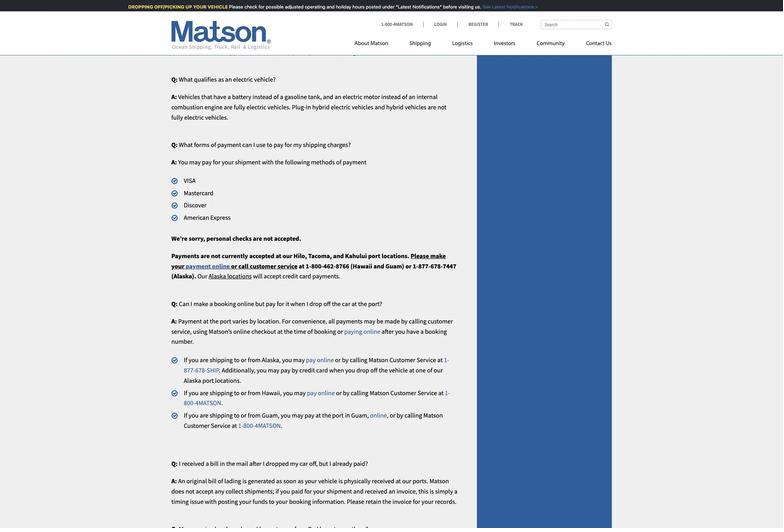 Task type: vqa. For each thing, say whether or not it's contained in the screenshot.
the With industry leading on-time arrivals and stellar customer service, shipping your car with Matson to and from Hawaii offers peace of mind so you can focus on other details of your move.
no



Task type: describe. For each thing, give the bounding box(es) containing it.
Search search field
[[541, 20, 612, 29]]

can
[[179, 300, 189, 308]]

please make your
[[171, 252, 446, 270]]

vehicle inside . additionally, you may pay by credit card when you drop off the vehicle at one of our alaska port locations.
[[389, 366, 408, 374]]

contact
[[586, 41, 605, 47]]

please inside an original bill of lading is generated as soon as your vehicle is physically received at our ports. matson does not accept any collect shipments; if you paid for your shipment and received an invoice, this is simply a timing issue with posting your funds to your booking information. please retain the invoice for your records.
[[347, 498, 364, 506]]

calling inside , or by calling matson customer service at
[[405, 411, 422, 419]]

online inside payment at the port varies by location. for convenience, all payments may be made by calling customer service, using matson's online checkout at the time of booking or
[[233, 327, 250, 335]]

us
[[606, 41, 612, 47]]

1 vertical spatial received
[[372, 477, 394, 485]]

pay down 1- 800-4matson link on the bottom of page
[[305, 411, 314, 419]]

when inside . additionally, you may pay by credit card when you drop off the vehicle at one of our alaska port locations.
[[329, 366, 344, 374]]

pay down forms
[[202, 158, 212, 166]]

3 a: from the top
[[171, 158, 177, 166]]

vehicles that have a battery instead of a gasoline tank, and an electric motor instead of an internal combustion engine are fully electric vehicles. plug-in hybrid electric vehicles and hybrid vehicles are not fully electric vehicles.
[[171, 93, 447, 121]]

if for 1- 877-678-ship
[[184, 356, 187, 364]]

by inside , or by calling matson customer service at
[[397, 411, 403, 419]]

call
[[239, 262, 248, 270]]

pay up . additionally, you may pay by credit card when you drop off the vehicle at one of our alaska port locations.
[[306, 356, 316, 364]]

for up following
[[285, 141, 292, 149]]

not inside vehicles that have a battery instead of a gasoline tank, and an electric motor instead of an internal combustion engine are fully electric vehicles. plug-in hybrid electric vehicles and hybrid vehicles are not fully electric vehicles.
[[438, 103, 447, 111]]

my for dropped
[[290, 460, 298, 468]]

an right tank,
[[335, 93, 341, 101]]

pay left the it
[[266, 300, 275, 308]]

is right why at the left top
[[192, 30, 196, 39]]

alaska,
[[262, 356, 281, 364]]

i right can
[[191, 300, 192, 308]]

shipping link
[[399, 37, 442, 52]]

vehicles,
[[237, 3, 261, 11]]

location.
[[257, 317, 281, 325]]

0 horizontal spatial shipment
[[235, 158, 261, 166]]

2 guam, from the left
[[351, 411, 369, 419]]

1 vertical spatial car
[[300, 460, 308, 468]]

is left physically
[[338, 477, 343, 485]]

not up accepted
[[263, 234, 273, 243]]

about matson
[[354, 41, 388, 47]]

methods
[[311, 158, 335, 166]]

i up convenience,
[[307, 300, 308, 308]]

timing
[[171, 498, 189, 506]]

notifications.>
[[503, 4, 534, 10]]

off inside . additionally, you may pay by credit card when you drop off the vehicle at one of our alaska port locations.
[[370, 366, 378, 374]]

1 horizontal spatial but
[[319, 460, 328, 468]]

soon
[[283, 477, 296, 485]]

mail
[[236, 460, 248, 468]]

currently
[[222, 252, 248, 260]]

customer inside , or by calling matson customer service at
[[184, 422, 210, 430]]

or down . additionally, you may pay by credit card when you drop off the vehicle at one of our alaska port locations.
[[336, 389, 342, 397]]

vehicles down internal
[[405, 103, 426, 111]]

varies
[[233, 317, 248, 325]]

or inside payment at the port varies by location. for convenience, all payments may be made by calling customer service, using matson's online checkout at the time of booking or
[[337, 327, 343, 335]]

in inside vehicles that have a battery instead of a gasoline tank, and an electric motor instead of an internal combustion engine are fully electric vehicles. plug-in hybrid electric vehicles and hybrid vehicles are not fully electric vehicles.
[[306, 103, 311, 111]]

payment
[[178, 317, 202, 325]]

1 horizontal spatial fully
[[234, 103, 245, 111]]

0 vertical spatial vehicles.
[[268, 103, 291, 111]]

posting
[[218, 498, 238, 506]]

an left internal
[[409, 93, 415, 101]]

q: for q: can i make a booking online but pay for it when i drop off the car at the port?
[[171, 300, 178, 308]]

"latest
[[392, 4, 407, 10]]

,
[[387, 411, 389, 419]]

0 horizontal spatial after
[[249, 460, 262, 468]]

calling inside payment at the port varies by location. for convenience, all payments may be made by calling customer service, using matson's online checkout at the time of booking or
[[409, 317, 427, 325]]

may down . additionally, you may pay by credit card when you drop off the vehicle at one of our alaska port locations.
[[294, 389, 306, 397]]

if
[[275, 487, 279, 495]]

number.
[[171, 338, 194, 346]]

payments
[[336, 317, 363, 325]]

1 horizontal spatial payment
[[217, 141, 241, 149]]

combustion
[[171, 103, 203, 111]]

track link
[[499, 21, 523, 27]]

not up 'payment online' link
[[211, 252, 221, 260]]

matson inside top menu navigation
[[370, 41, 388, 47]]

use
[[256, 141, 266, 149]]

(alaska).
[[171, 272, 196, 280]]

the inside an original bill of lading is generated as soon as your vehicle is physically received at our ports. matson does not accept any collect shipments; if you paid for your shipment and received an invoice, this is simply a timing issue with posting your funds to your booking information. please retain the invoice for your records.
[[382, 498, 391, 506]]

to get a quote on oversized vehicles, boats, or rvs.
[[171, 0, 454, 11]]

get
[[171, 3, 180, 11]]

tank,
[[308, 93, 322, 101]]

not inside an original bill of lading is generated as soon as your vehicle is physically received at our ports. matson does not accept any collect shipments; if you paid for your shipment and received an invoice, this is simply a timing issue with posting your funds to your booking information. please retain the invoice for your records.
[[186, 487, 195, 495]]

investors
[[494, 41, 515, 47]]

possible
[[262, 4, 280, 10]]

american
[[184, 213, 209, 222]]

see
[[478, 4, 487, 10]]

2 vertical spatial received
[[365, 487, 387, 495]]

if you are shipping to or from hawaii, you may pay online or by calling matson customer service at
[[184, 389, 445, 397]]

qualifies
[[194, 75, 217, 84]]

may inside payment at the port varies by location. for convenience, all payments may be made by calling customer service, using matson's online checkout at the time of booking or
[[364, 317, 375, 325]]

or up . additionally, you may pay by credit card when you drop off the vehicle at one of our alaska port locations.
[[335, 356, 341, 364]]

there
[[197, 30, 211, 39]]

invoice,
[[397, 487, 417, 495]]

0 vertical spatial locations.
[[382, 252, 409, 260]]

checks
[[232, 234, 252, 243]]

login
[[434, 21, 447, 27]]

specialized
[[306, 48, 336, 56]]

q: what forms of payment can i use to pay for my shipping charges?
[[171, 141, 351, 149]]

may inside . additionally, you may pay by credit card when you drop off the vehicle at one of our alaska port locations.
[[268, 366, 279, 374]]

4matson for 1-800-4matson .
[[255, 422, 281, 430]]

mastercard
[[184, 189, 213, 197]]

1 vertical spatial shipped
[[222, 48, 244, 56]]

, or by calling matson customer service at
[[184, 411, 443, 430]]

for left the it
[[277, 300, 284, 308]]

1 horizontal spatial as
[[276, 477, 282, 485]]

before
[[439, 4, 453, 10]]

vehicles
[[178, 93, 200, 101]]

on
[[202, 3, 209, 11]]

a: for an original bill of lading is generated as soon as your vehicle is physically received at our ports. matson does not accept any collect shipments; if you paid for your shipment and received an invoice, this is simply a timing issue with posting your funds to your booking information. please retain the invoice for your records.
[[171, 477, 177, 485]]

877- inside at 1-800-462-8766 (hawaii and guam) or 1-877-678-7447 (alaska).
[[418, 262, 431, 270]]

port up "(hawaii"
[[368, 252, 380, 260]]

at 1-800-462-8766 (hawaii and guam) or 1-877-678-7447 (alaska).
[[171, 262, 456, 280]]

engine
[[204, 103, 223, 111]]

800- for 1-800-4matson .
[[243, 422, 255, 430]]

make inside please make your
[[430, 252, 446, 260]]

and inside at 1-800-462-8766 (hawaii and guam) or 1-877-678-7447 (alaska).
[[374, 262, 384, 270]]

2 horizontal spatial .
[[281, 422, 282, 430]]

or left call
[[231, 262, 237, 270]]

0 vertical spatial with
[[262, 158, 274, 166]]

following
[[285, 158, 310, 166]]

discover
[[184, 201, 207, 209]]

an right 'qualifies'
[[225, 75, 232, 84]]

8766
[[336, 262, 349, 270]]

0 vertical spatial received
[[182, 460, 204, 468]]

0 horizontal spatial please
[[225, 4, 239, 10]]

track
[[510, 21, 523, 27]]

0 vertical spatial our
[[283, 252, 292, 260]]

678- inside 1- 877-678-ship
[[195, 366, 207, 374]]

of inside . additionally, you may pay by credit card when you drop off the vehicle at one of our alaska port locations.
[[427, 366, 432, 374]]

1- 877-678-ship
[[184, 356, 449, 374]]

vehicle inside an original bill of lading is generated as soon as your vehicle is physically received at our ports. matson does not accept any collect shipments; if you paid for your shipment and received an invoice, this is simply a timing issue with posting your funds to your booking information. please retain the invoice for your records.
[[318, 477, 337, 485]]

pay down . additionally, you may pay by credit card when you drop off the vehicle at one of our alaska port locations.
[[307, 389, 317, 397]]

2 instead from the left
[[381, 93, 401, 101]]

pay inside . additionally, you may pay by credit card when you drop off the vehicle at one of our alaska port locations.
[[281, 366, 290, 374]]

2 horizontal spatial as
[[298, 477, 304, 485]]

visa
[[184, 176, 196, 185]]

our inside . additionally, you may pay by credit card when you drop off the vehicle at one of our alaska port locations.
[[434, 366, 443, 374]]

port inside . additionally, you may pay by credit card when you drop off the vehicle at one of our alaska port locations.
[[202, 376, 214, 385]]

booking inside payment at the port varies by location. for convenience, all payments may be made by calling customer service, using matson's online checkout at the time of booking or
[[314, 327, 336, 335]]

for right the paid
[[304, 487, 312, 495]]

battery
[[232, 93, 251, 101]]

under
[[378, 4, 390, 10]]

for
[[282, 317, 291, 325]]

or up additionally,
[[241, 356, 247, 364]]

and up "8766"
[[333, 252, 344, 260]]

with inside an original bill of lading is generated as soon as your vehicle is physically received at our ports. matson does not accept any collect shipments; if you paid for your shipment and received an invoice, this is simply a timing issue with posting your funds to your booking information. please retain the invoice for your records.
[[205, 498, 217, 506]]

matson's
[[209, 327, 232, 335]]

may down 1- 800-4matson link on the bottom of page
[[292, 411, 303, 419]]

payment at the port varies by location. for convenience, all payments may be made by calling customer service, using matson's online checkout at the time of booking or
[[171, 317, 453, 335]]

by inside . additionally, you may pay by credit card when you drop off the vehicle at one of our alaska port locations.
[[292, 366, 298, 374]]

vehicle
[[204, 4, 224, 10]]

stowage.
[[337, 48, 361, 56]]

shipping for if you are shipping to or from alaska, you may
[[210, 356, 233, 364]]

1 vertical spatial alaska
[[209, 272, 226, 280]]

shipping for if you are shipping to or from hawaii, you may
[[210, 389, 233, 397]]

. for .
[[221, 399, 223, 407]]

0 horizontal spatial payment
[[186, 262, 211, 270]]

2 vertical spatial in
[[220, 460, 225, 468]]

funds
[[253, 498, 268, 506]]

my for for
[[293, 141, 302, 149]]

i left 'use'
[[253, 141, 255, 149]]

our
[[197, 272, 207, 280]]

0 vertical spatial off
[[324, 300, 331, 308]]

that
[[201, 93, 212, 101]]

accepted
[[249, 252, 274, 260]]

q: can i make a booking online but pay for it when i drop off the car at the port?
[[171, 300, 382, 308]]

to up 1-800-4matson .
[[234, 411, 240, 419]]

4matson for 1- 800-4matson
[[195, 399, 221, 407]]

physically
[[344, 477, 371, 485]]

to down additionally,
[[234, 389, 240, 397]]

i up an
[[179, 460, 181, 468]]

0 vertical spatial bill
[[210, 460, 219, 468]]

paying online link
[[344, 327, 380, 335]]

after inside after you have a booking number.
[[382, 327, 394, 335]]

a: electric vehicles shipped to/from alaska require specialized stowage.
[[171, 48, 361, 56]]

0 horizontal spatial as
[[218, 75, 224, 84]]

your inside please make your
[[171, 262, 184, 270]]

for right you
[[213, 158, 220, 166]]

462-
[[324, 262, 336, 270]]

0 vertical spatial credit
[[283, 272, 298, 280]]

1 horizontal spatial car
[[342, 300, 350, 308]]

of right methods
[[336, 158, 341, 166]]

q: why is there a $200 handling fee for fully electric vehicles shipped to/from alaska?
[[171, 30, 396, 39]]

to right 'use'
[[267, 141, 272, 149]]

(hawaii
[[351, 262, 372, 270]]

our inside an original bill of lading is generated as soon as your vehicle is physically received at our ports. matson does not accept any collect shipments; if you paid for your shipment and received an invoice, this is simply a timing issue with posting your funds to your booking information. please retain the invoice for your records.
[[402, 477, 411, 485]]

shipment inside an original bill of lading is generated as soon as your vehicle is physically received at our ports. matson does not accept any collect shipments; if you paid for your shipment and received an invoice, this is simply a timing issue with posting your funds to your booking information. please retain the invoice for your records.
[[327, 487, 352, 495]]

we're sorry, personal checks are not accepted.
[[171, 234, 301, 243]]

1-800-4matson .
[[238, 422, 282, 430]]

1 horizontal spatial 1-800-4matson link
[[381, 21, 423, 27]]

for right check
[[254, 4, 260, 10]]

accepted.
[[274, 234, 301, 243]]

accept inside an original bill of lading is generated as soon as your vehicle is physically received at our ports. matson does not accept any collect shipments; if you paid for your shipment and received an invoice, this is simply a timing issue with posting your funds to your booking information. please retain the invoice for your records.
[[196, 487, 213, 495]]

contact us
[[586, 41, 612, 47]]

port down 1- 800-4matson link on the bottom of page
[[332, 411, 344, 419]]

0 vertical spatial drop
[[310, 300, 322, 308]]

if you are shipping to or from alaska, you may pay online or by calling matson customer service at
[[184, 356, 444, 364]]

1 vertical spatial 1-800-4matson link
[[238, 422, 281, 430]]

operating
[[301, 4, 321, 10]]

ports.
[[413, 477, 428, 485]]

1 horizontal spatial to/from
[[354, 30, 374, 39]]

service for if you are shipping to or from hawaii, you may pay online or by calling matson customer service at
[[418, 389, 437, 397]]

express
[[210, 213, 231, 222]]

blue matson logo with ocean, shipping, truck, rail and logistics written beneath it. image
[[171, 21, 271, 50]]

may up . additionally, you may pay by credit card when you drop off the vehicle at one of our alaska port locations.
[[293, 356, 305, 364]]

vehicle?
[[254, 75, 276, 84]]



Task type: locate. For each thing, give the bounding box(es) containing it.
shipping for if you are shipping to or from guam, you may pay at the port in guam,
[[210, 411, 233, 419]]

0 horizontal spatial to/from
[[245, 48, 266, 56]]

invoice
[[393, 498, 412, 506]]

. inside . additionally, you may pay by credit card when you drop off the vehicle at one of our alaska port locations.
[[219, 366, 220, 374]]

0 vertical spatial please
[[225, 4, 239, 10]]

678- inside at 1-800-462-8766 (hawaii and guam) or 1-877-678-7447 (alaska).
[[431, 262, 443, 270]]

to right funds
[[269, 498, 274, 506]]

not down internal
[[438, 103, 447, 111]]

3 from from the top
[[248, 411, 261, 419]]

5 q: from the top
[[171, 460, 178, 468]]

alaska
[[267, 48, 284, 56], [209, 272, 226, 280], [184, 376, 201, 385]]

what for qualifies
[[179, 75, 193, 84]]

or inside , or by calling matson customer service at
[[390, 411, 395, 419]]

2 vertical spatial our
[[402, 477, 411, 485]]

credit down the if you are shipping to or from alaska, you may pay online or by calling matson customer service at
[[299, 366, 315, 374]]

search image
[[605, 22, 609, 27]]

1- 800-4matson link
[[184, 389, 450, 407]]

please inside please make your
[[411, 252, 429, 260]]

and left "guam)"
[[374, 262, 384, 270]]

paid
[[291, 487, 303, 495]]

what for forms
[[179, 141, 193, 149]]

bill inside an original bill of lading is generated as soon as your vehicle is physically received at our ports. matson does not accept any collect shipments; if you paid for your shipment and received an invoice, this is simply a timing issue with posting your funds to your booking information. please retain the invoice for your records.
[[208, 477, 217, 485]]

at inside at 1-800-462-8766 (hawaii and guam) or 1-877-678-7447 (alaska).
[[299, 262, 305, 270]]

from for guam,
[[248, 411, 261, 419]]

1 vertical spatial accept
[[196, 487, 213, 495]]

1 vertical spatial please
[[411, 252, 429, 260]]

0 horizontal spatial with
[[205, 498, 217, 506]]

instead down 'vehicle?'
[[253, 93, 272, 101]]

pay right 'use'
[[274, 141, 283, 149]]

at inside . additionally, you may pay by credit card when you drop off the vehicle at one of our alaska port locations.
[[409, 366, 414, 374]]

for down 'this'
[[413, 498, 420, 506]]

1 horizontal spatial please
[[347, 498, 364, 506]]

0 horizontal spatial .
[[219, 366, 220, 374]]

.
[[219, 366, 220, 374], [221, 399, 223, 407], [281, 422, 282, 430]]

at inside , or by calling matson customer service at
[[232, 422, 237, 430]]

from left alaska,
[[248, 356, 261, 364]]

at
[[276, 252, 281, 260], [299, 262, 305, 270], [352, 300, 357, 308], [203, 317, 208, 325], [277, 327, 283, 335], [437, 356, 443, 364], [409, 366, 414, 374], [438, 389, 444, 397], [316, 411, 321, 419], [232, 422, 237, 430], [396, 477, 401, 485]]

678-
[[431, 262, 443, 270], [195, 366, 207, 374]]

0 horizontal spatial car
[[300, 460, 308, 468]]

0 horizontal spatial customer
[[250, 262, 276, 270]]

q: left forms
[[171, 141, 178, 149]]

using
[[193, 327, 207, 335]]

to/from up the about
[[354, 30, 374, 39]]

1 vertical spatial credit
[[299, 366, 315, 374]]

all
[[328, 317, 335, 325]]

will
[[253, 272, 262, 280]]

instead
[[253, 93, 272, 101], [381, 93, 401, 101]]

1 vertical spatial shipment
[[327, 487, 352, 495]]

an
[[178, 477, 185, 485]]

0 vertical spatial 1-800-4matson link
[[381, 21, 423, 27]]

2 horizontal spatial payment
[[343, 158, 367, 166]]

customer for if you are shipping to or from hawaii, you may pay online or by calling matson customer service at
[[390, 389, 416, 397]]

1 vertical spatial 4matson
[[195, 399, 221, 407]]

dropped
[[266, 460, 289, 468]]

3 if from the top
[[184, 411, 187, 419]]

the inside . additionally, you may pay by credit card when you drop off the vehicle at one of our alaska port locations.
[[379, 366, 388, 374]]

a: left you
[[171, 158, 177, 166]]

2 vertical spatial customer
[[184, 422, 210, 430]]

and right tank,
[[323, 93, 333, 101]]

is right 'this'
[[430, 487, 434, 495]]

2 vertical spatial 4matson
[[255, 422, 281, 430]]

of right forms
[[211, 141, 216, 149]]

have for that
[[214, 93, 226, 101]]

1 horizontal spatial have
[[406, 327, 419, 335]]

1 vertical spatial from
[[248, 389, 261, 397]]

dropping
[[124, 4, 149, 10]]

have for you
[[406, 327, 419, 335]]

the
[[275, 158, 284, 166], [332, 300, 341, 308], [358, 300, 367, 308], [210, 317, 219, 325], [284, 327, 293, 335], [379, 366, 388, 374], [322, 411, 331, 419], [226, 460, 235, 468], [382, 498, 391, 506]]

2 vertical spatial payment
[[186, 262, 211, 270]]

logistics link
[[442, 37, 483, 52]]

800- for 1- 800-4matson
[[184, 399, 195, 407]]

bill up the any on the left of page
[[208, 477, 217, 485]]

may right you
[[189, 158, 201, 166]]

about
[[354, 41, 369, 47]]

guam, left 'online' link
[[351, 411, 369, 419]]

pay online link for if you are shipping to or from alaska, you may
[[306, 356, 334, 364]]

and left holiday
[[322, 4, 330, 10]]

customer for if you are shipping to or from alaska, you may pay online or by calling matson customer service at
[[390, 356, 415, 364]]

1 vertical spatial in
[[345, 411, 350, 419]]

vehicles up specialized
[[308, 30, 330, 39]]

make right can
[[194, 300, 208, 308]]

gasoline
[[285, 93, 307, 101]]

shipments;
[[245, 487, 274, 495]]

0 horizontal spatial vehicles.
[[205, 113, 228, 121]]

port?
[[368, 300, 382, 308]]

as
[[218, 75, 224, 84], [276, 477, 282, 485], [298, 477, 304, 485]]

0 horizontal spatial locations.
[[215, 376, 241, 385]]

1- inside 1- 877-678-ship
[[444, 356, 449, 364]]

0 horizontal spatial but
[[255, 300, 265, 308]]

after
[[382, 327, 394, 335], [249, 460, 262, 468]]

1 horizontal spatial drop
[[356, 366, 369, 374]]

payment left "can"
[[217, 141, 241, 149]]

877- left 7447
[[418, 262, 431, 270]]

with down q: what forms of payment can i use to pay for my shipping charges?
[[262, 158, 274, 166]]

please
[[225, 4, 239, 10], [411, 252, 429, 260], [347, 498, 364, 506]]

pay online link
[[306, 356, 334, 364], [307, 389, 335, 397]]

or inside to get a quote on oversized vehicles, boats, or rvs.
[[279, 3, 285, 11]]

port down ship
[[202, 376, 214, 385]]

or inside at 1-800-462-8766 (hawaii and guam) or 1-877-678-7447 (alaska).
[[406, 262, 412, 270]]

check
[[240, 4, 253, 10]]

of left internal
[[402, 93, 407, 101]]

2 a: from the top
[[171, 93, 177, 101]]

0 vertical spatial fully
[[274, 30, 286, 39]]

0 horizontal spatial 4matson
[[195, 399, 221, 407]]

q:
[[171, 30, 178, 39], [171, 75, 178, 84], [171, 141, 178, 149], [171, 300, 178, 308], [171, 460, 178, 468]]

800- inside 1- 800-4matson
[[184, 399, 195, 407]]

why
[[179, 30, 190, 39]]

1 horizontal spatial when
[[329, 366, 344, 374]]

or
[[279, 3, 285, 11], [231, 262, 237, 270], [406, 262, 412, 270], [337, 327, 343, 335], [241, 356, 247, 364], [335, 356, 341, 364], [241, 389, 247, 397], [336, 389, 342, 397], [241, 411, 247, 419], [390, 411, 395, 419]]

locations. inside . additionally, you may pay by credit card when you drop off the vehicle at one of our alaska port locations.
[[215, 376, 241, 385]]

credit down service
[[283, 272, 298, 280]]

1- for 1- 877-678-ship
[[444, 356, 449, 364]]

1 vertical spatial what
[[179, 141, 193, 149]]

card inside . additionally, you may pay by credit card when you drop off the vehicle at one of our alaska port locations.
[[316, 366, 328, 374]]

already
[[332, 460, 352, 468]]

fully down combustion
[[171, 113, 183, 121]]

0 horizontal spatial credit
[[283, 272, 298, 280]]

for right fee
[[265, 30, 273, 39]]

1-800-4matson link down the "latest on the top of page
[[381, 21, 423, 27]]

have inside after you have a booking number.
[[406, 327, 419, 335]]

1 horizontal spatial 678-
[[431, 262, 443, 270]]

1- for 1- 800-4matson
[[445, 389, 450, 397]]

a: left electric
[[171, 48, 177, 56]]

customer inside payment at the port varies by location. for convenience, all payments may be made by calling customer service, using matson's online checkout at the time of booking or
[[428, 317, 453, 325]]

of right time
[[307, 327, 313, 335]]

1- inside 1- 800-4matson
[[445, 389, 450, 397]]

1 vertical spatial 877-
[[184, 366, 195, 374]]

quote
[[186, 3, 201, 11]]

a:
[[171, 48, 177, 56], [171, 93, 177, 101], [171, 158, 177, 166], [171, 317, 177, 325], [171, 477, 177, 485]]

1 vertical spatial with
[[205, 498, 217, 506]]

800- for 1-800-4matson
[[385, 21, 394, 27]]

2 vertical spatial service
[[211, 422, 230, 430]]

sorry,
[[189, 234, 205, 243]]

a inside to get a quote on oversized vehicles, boats, or rvs.
[[181, 3, 184, 11]]

2 horizontal spatial please
[[411, 252, 429, 260]]

is
[[192, 30, 196, 39], [242, 477, 247, 485], [338, 477, 343, 485], [430, 487, 434, 495]]

a: for payment at the port varies by location. for convenience, all payments may be made by calling customer service, using matson's online checkout at the time of booking or
[[171, 317, 177, 325]]

2 hybrid from the left
[[386, 103, 404, 111]]

0 vertical spatial but
[[255, 300, 265, 308]]

payment online link
[[186, 262, 230, 270]]

to inside to get a quote on oversized vehicles, boats, or rvs.
[[448, 0, 454, 1]]

if you are shipping to or from guam, you may pay at the port in guam, online
[[184, 411, 387, 419]]

0 vertical spatial 678-
[[431, 262, 443, 270]]

pay down alaska,
[[281, 366, 290, 374]]

of left gasoline
[[273, 93, 279, 101]]

1 horizontal spatial with
[[262, 158, 274, 166]]

alaska inside . additionally, you may pay by credit card when you drop off the vehicle at one of our alaska port locations.
[[184, 376, 201, 385]]

0 vertical spatial 4matson
[[394, 21, 413, 27]]

can
[[242, 141, 252, 149]]

q: left can
[[171, 300, 178, 308]]

0 horizontal spatial in
[[220, 460, 225, 468]]

1 horizontal spatial accept
[[264, 272, 281, 280]]

1 horizontal spatial shipment
[[327, 487, 352, 495]]

a inside an original bill of lading is generated as soon as your vehicle is physically received at our ports. matson does not accept any collect shipments; if you paid for your shipment and received an invoice, this is simply a timing issue with posting your funds to your booking information. please retain the invoice for your records.
[[454, 487, 457, 495]]

1 what from the top
[[179, 75, 193, 84]]

service for if you are shipping to or from alaska, you may pay online or by calling matson customer service at
[[417, 356, 436, 364]]

is right lading
[[242, 477, 247, 485]]

instead right motor
[[381, 93, 401, 101]]

1 hybrid from the left
[[312, 103, 330, 111]]

alaska?
[[376, 30, 396, 39]]

0 vertical spatial have
[[214, 93, 226, 101]]

what up vehicles
[[179, 75, 193, 84]]

1 horizontal spatial credit
[[299, 366, 315, 374]]

our
[[283, 252, 292, 260], [434, 366, 443, 374], [402, 477, 411, 485]]

1 vertical spatial locations.
[[215, 376, 241, 385]]

1 horizontal spatial customer
[[428, 317, 453, 325]]

1 horizontal spatial card
[[316, 366, 328, 374]]

1 vertical spatial make
[[194, 300, 208, 308]]

1 vertical spatial if
[[184, 389, 187, 397]]

0 horizontal spatial when
[[291, 300, 305, 308]]

4matson inside 1- 800-4matson
[[195, 399, 221, 407]]

drop inside . additionally, you may pay by credit card when you drop off the vehicle at one of our alaska port locations.
[[356, 366, 369, 374]]

accept
[[264, 272, 281, 280], [196, 487, 213, 495]]

q: up does
[[171, 460, 178, 468]]

1 vertical spatial have
[[406, 327, 419, 335]]

in left 'mail'
[[220, 460, 225, 468]]

1 horizontal spatial vehicles.
[[268, 103, 291, 111]]

2 if from the top
[[184, 389, 187, 397]]

for
[[254, 4, 260, 10], [265, 30, 273, 39], [285, 141, 292, 149], [213, 158, 220, 166], [277, 300, 284, 308], [304, 487, 312, 495], [413, 498, 420, 506]]

a inside after you have a booking number.
[[420, 327, 424, 335]]

0 vertical spatial to/from
[[354, 30, 374, 39]]

forms
[[194, 141, 209, 149]]

1 vertical spatial vehicle
[[318, 477, 337, 485]]

pay online link for if you are shipping to or from hawaii, you may
[[307, 389, 335, 397]]

from up 1-800-4matson .
[[248, 411, 261, 419]]

booking inside an original bill of lading is generated as soon as your vehicle is physically received at our ports. matson does not accept any collect shipments; if you paid for your shipment and received an invoice, this is simply a timing issue with posting your funds to your booking information. please retain the invoice for your records.
[[289, 498, 311, 506]]

to up additionally,
[[234, 356, 240, 364]]

my up following
[[293, 141, 302, 149]]

credit
[[283, 272, 298, 280], [299, 366, 315, 374]]

not down original
[[186, 487, 195, 495]]

2 q: from the top
[[171, 75, 178, 84]]

one
[[416, 366, 426, 374]]

service inside , or by calling matson customer service at
[[211, 422, 230, 430]]

additionally,
[[222, 366, 255, 374]]

vehicles down 'there'
[[199, 48, 221, 56]]

payments
[[171, 252, 199, 260]]

0 vertical spatial customer
[[390, 356, 415, 364]]

800- inside at 1-800-462-8766 (hawaii and guam) or 1-877-678-7447 (alaska).
[[311, 262, 324, 270]]

1 if from the top
[[184, 356, 187, 364]]

2 from from the top
[[248, 389, 261, 397]]

1-800-4matson link
[[381, 21, 423, 27], [238, 422, 281, 430]]

you inside after you have a booking number.
[[395, 327, 405, 335]]

port up matson's
[[220, 317, 231, 325]]

booking inside after you have a booking number.
[[425, 327, 447, 335]]

or left paying
[[337, 327, 343, 335]]

at inside an original bill of lading is generated as soon as your vehicle is physically received at our ports. matson does not accept any collect shipments; if you paid for your shipment and received an invoice, this is simply a timing issue with posting your funds to your booking information. please retain the invoice for your records.
[[396, 477, 401, 485]]

matson inside an original bill of lading is generated as soon as your vehicle is physically received at our ports. matson does not accept any collect shipments; if you paid for your shipment and received an invoice, this is simply a timing issue with posting your funds to your booking information. please retain the invoice for your records.
[[430, 477, 449, 485]]

877- inside 1- 877-678-ship
[[184, 366, 195, 374]]

up
[[181, 4, 188, 10]]

from
[[248, 356, 261, 364], [248, 389, 261, 397], [248, 411, 261, 419]]

1- for 1-800-4matson
[[381, 21, 385, 27]]

when down the if you are shipping to or from alaska, you may pay online or by calling matson customer service at
[[329, 366, 344, 374]]

None search field
[[541, 20, 612, 29]]

2 vertical spatial fully
[[171, 113, 183, 121]]

1 vertical spatial but
[[319, 460, 328, 468]]

register
[[469, 21, 488, 27]]

1 horizontal spatial locations.
[[382, 252, 409, 260]]

1 horizontal spatial shipped
[[331, 30, 353, 39]]

0 horizontal spatial guam,
[[262, 411, 279, 419]]

credit inside . additionally, you may pay by credit card when you drop off the vehicle at one of our alaska port locations.
[[299, 366, 315, 374]]

1 horizontal spatial instead
[[381, 93, 401, 101]]

0 vertical spatial accept
[[264, 272, 281, 280]]

of right the one
[[427, 366, 432, 374]]

holiday
[[332, 4, 347, 10]]

and inside an original bill of lading is generated as soon as your vehicle is physically received at our ports. matson does not accept any collect shipments; if you paid for your shipment and received an invoice, this is simply a timing issue with posting your funds to your booking information. please retain the invoice for your records.
[[353, 487, 364, 495]]

. for . additionally, you may pay by credit card when you drop off the vehicle at one of our alaska port locations.
[[219, 366, 220, 374]]

payment
[[217, 141, 241, 149], [343, 158, 367, 166], [186, 262, 211, 270]]

0 vertical spatial service
[[417, 356, 436, 364]]

1 a: from the top
[[171, 48, 177, 56]]

4 q: from the top
[[171, 300, 178, 308]]

2 horizontal spatial in
[[345, 411, 350, 419]]

hilo,
[[294, 252, 307, 260]]

ship
[[207, 366, 219, 374]]

pay online link up . additionally, you may pay by credit card when you drop off the vehicle at one of our alaska port locations.
[[306, 356, 334, 364]]

a: for vehicles that have a battery instead of a gasoline tank, and an electric motor instead of an internal combustion engine are fully electric vehicles. plug-in hybrid electric vehicles and hybrid vehicles are not fully electric vehicles.
[[171, 93, 177, 101]]

0 vertical spatial .
[[219, 366, 220, 374]]

my
[[293, 141, 302, 149], [290, 460, 298, 468]]

1 q: from the top
[[171, 30, 178, 39]]

or down additionally,
[[241, 389, 247, 397]]

my right dropped
[[290, 460, 298, 468]]

1 vertical spatial fully
[[234, 103, 245, 111]]

5 a: from the top
[[171, 477, 177, 485]]

community link
[[526, 37, 575, 52]]

in down tank,
[[306, 103, 311, 111]]

or right the ,
[[390, 411, 395, 419]]

vehicles down motor
[[352, 103, 373, 111]]

you inside an original bill of lading is generated as soon as your vehicle is physically received at our ports. matson does not accept any collect shipments; if you paid for your shipment and received an invoice, this is simply a timing issue with posting your funds to your booking information. please retain the invoice for your records.
[[280, 487, 290, 495]]

1 horizontal spatial alaska
[[209, 272, 226, 280]]

a: up service,
[[171, 317, 177, 325]]

matson inside , or by calling matson customer service at
[[423, 411, 443, 419]]

an up invoice
[[389, 487, 395, 495]]

your
[[189, 4, 202, 10]]

any
[[215, 487, 224, 495]]

or up 1-800-4matson .
[[241, 411, 247, 419]]

of inside an original bill of lading is generated as soon as your vehicle is physically received at our ports. matson does not accept any collect shipments; if you paid for your shipment and received an invoice, this is simply a timing issue with posting your funds to your booking information. please retain the invoice for your records.
[[218, 477, 223, 485]]

our up "invoice,"
[[402, 477, 411, 485]]

if for 1- 800-4matson
[[184, 389, 187, 397]]

4 a: from the top
[[171, 317, 177, 325]]

i left dropped
[[263, 460, 265, 468]]

or right "guam)"
[[406, 262, 412, 270]]

3 q: from the top
[[171, 141, 178, 149]]

1 horizontal spatial after
[[382, 327, 394, 335]]

q: for q: what qualifies as an electric vehicle?
[[171, 75, 178, 84]]

our right the one
[[434, 366, 443, 374]]

$200
[[217, 30, 230, 39]]

retain
[[366, 498, 381, 506]]

with
[[262, 158, 274, 166], [205, 498, 217, 506]]

from for hawaii,
[[248, 389, 261, 397]]

i left the "already"
[[329, 460, 331, 468]]

of inside payment at the port varies by location. for convenience, all payments may be made by calling customer service, using matson's online checkout at the time of booking or
[[307, 327, 313, 335]]

1 vertical spatial service
[[418, 389, 437, 397]]

2 what from the top
[[179, 141, 193, 149]]

have inside vehicles that have a battery instead of a gasoline tank, and an electric motor instead of an internal combustion engine are fully electric vehicles. plug-in hybrid electric vehicles and hybrid vehicles are not fully electric vehicles.
[[214, 93, 226, 101]]

1 from from the top
[[248, 356, 261, 364]]

payment down charges?
[[343, 158, 367, 166]]

2 horizontal spatial alaska
[[267, 48, 284, 56]]

to/from down fee
[[245, 48, 266, 56]]

1 horizontal spatial vehicle
[[389, 366, 408, 374]]

an inside an original bill of lading is generated as soon as your vehicle is physically received at our ports. matson does not accept any collect shipments; if you paid for your shipment and received an invoice, this is simply a timing issue with posting your funds to your booking information. please retain the invoice for your records.
[[389, 487, 395, 495]]

records.
[[435, 498, 457, 506]]

q: for q: i received a bill in the mail after i dropped my car off, but i already paid?
[[171, 460, 178, 468]]

paid?
[[353, 460, 368, 468]]

0 horizontal spatial card
[[299, 272, 311, 280]]

2 horizontal spatial our
[[434, 366, 443, 374]]

visiting
[[454, 4, 470, 10]]

as up if
[[276, 477, 282, 485]]

1 guam, from the left
[[262, 411, 279, 419]]

or left rvs.
[[279, 3, 285, 11]]

1-800-4matson link down if you are shipping to or from guam, you may pay at the port in guam, online at the bottom
[[238, 422, 281, 430]]

to inside an original bill of lading is generated as soon as your vehicle is physically received at our ports. matson does not accept any collect shipments; if you paid for your shipment and received an invoice, this is simply a timing issue with posting your funds to your booking information. please retain the invoice for your records.
[[269, 498, 274, 506]]

q: for q: what forms of payment can i use to pay for my shipping charges?
[[171, 141, 178, 149]]

you
[[178, 158, 188, 166]]

and down physically
[[353, 487, 364, 495]]

1 horizontal spatial guam,
[[351, 411, 369, 419]]

shipment up information. on the left of the page
[[327, 487, 352, 495]]

port inside payment at the port varies by location. for convenience, all payments may be made by calling customer service, using matson's online checkout at the time of booking or
[[220, 317, 231, 325]]

shipment down "can"
[[235, 158, 261, 166]]

to up before
[[448, 0, 454, 1]]

tacoma,
[[308, 252, 332, 260]]

booking
[[214, 300, 236, 308], [314, 327, 336, 335], [425, 327, 447, 335], [289, 498, 311, 506]]

our up service
[[283, 252, 292, 260]]

and
[[322, 4, 330, 10], [323, 93, 333, 101], [375, 103, 385, 111], [333, 252, 344, 260], [374, 262, 384, 270], [353, 487, 364, 495]]

0 horizontal spatial our
[[283, 252, 292, 260]]

vehicle up information. on the left of the page
[[318, 477, 337, 485]]

0 horizontal spatial 678-
[[195, 366, 207, 374]]

collect
[[226, 487, 243, 495]]

1 instead from the left
[[253, 93, 272, 101]]

0 horizontal spatial shipped
[[222, 48, 244, 56]]

but up location.
[[255, 300, 265, 308]]

4matson
[[394, 21, 413, 27], [195, 399, 221, 407], [255, 422, 281, 430]]

oversized
[[211, 3, 236, 11]]

q: for q: why is there a $200 handling fee for fully electric vehicles shipped to/from alaska?
[[171, 30, 178, 39]]

an
[[225, 75, 232, 84], [335, 93, 341, 101], [409, 93, 415, 101], [389, 487, 395, 495]]

top menu navigation
[[354, 37, 612, 52]]

original
[[186, 477, 207, 485]]

0 vertical spatial customer
[[250, 262, 276, 270]]

4matson for 1-800-4matson
[[394, 21, 413, 27]]

after you have a booking number.
[[171, 327, 447, 346]]

service
[[417, 356, 436, 364], [418, 389, 437, 397], [211, 422, 230, 430]]

and down motor
[[375, 103, 385, 111]]

from for alaska,
[[248, 356, 261, 364]]

shipped up stowage.
[[331, 30, 353, 39]]

boats,
[[262, 3, 278, 11]]

1 horizontal spatial hybrid
[[386, 103, 404, 111]]

0 vertical spatial car
[[342, 300, 350, 308]]

1- for 1-800-4matson .
[[238, 422, 243, 430]]

car
[[342, 300, 350, 308], [300, 460, 308, 468]]

pay online link down . additionally, you may pay by credit card when you drop off the vehicle at one of our alaska port locations.
[[307, 389, 335, 397]]

shipping
[[303, 141, 326, 149], [210, 356, 233, 364], [210, 389, 233, 397], [210, 411, 233, 419]]

1 vertical spatial bill
[[208, 477, 217, 485]]

2 vertical spatial please
[[347, 498, 364, 506]]



